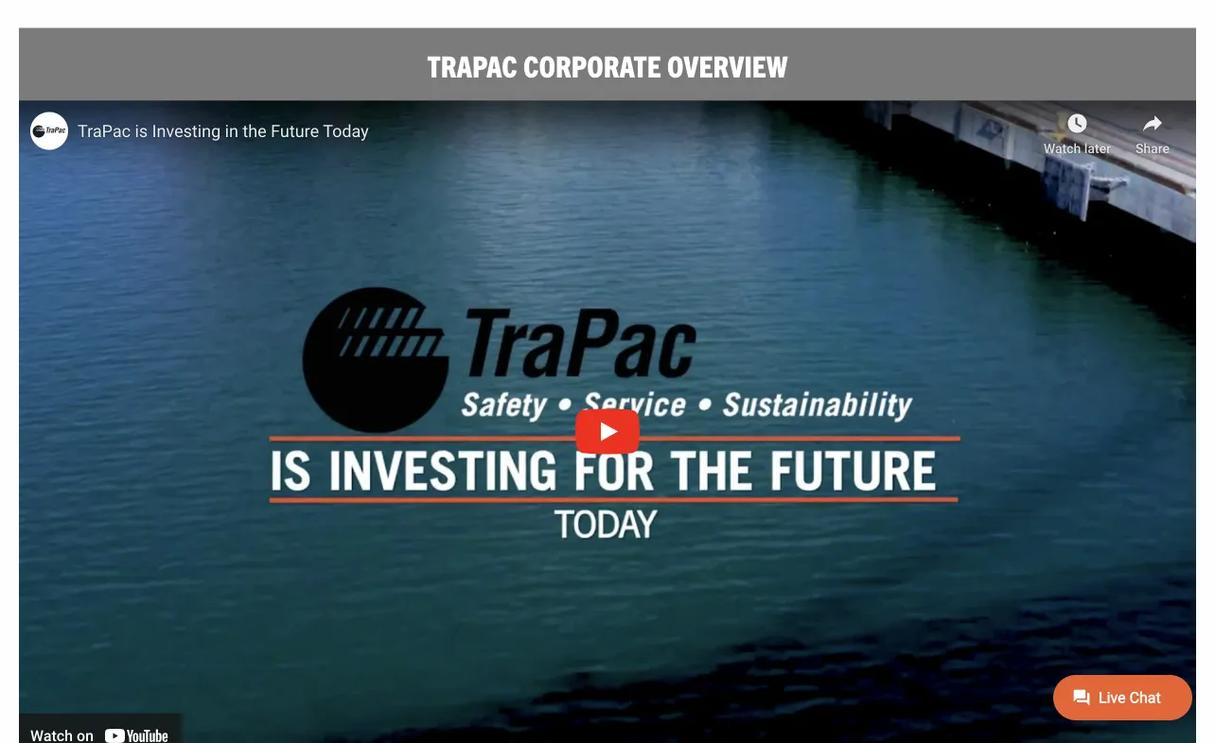 Task type: vqa. For each thing, say whether or not it's contained in the screenshot.
A to the left
no



Task type: describe. For each thing, give the bounding box(es) containing it.
trapac
[[427, 46, 517, 83]]

overview
[[667, 46, 788, 83]]



Task type: locate. For each thing, give the bounding box(es) containing it.
corporate
[[523, 46, 661, 83]]

trapac corporate overview
[[427, 46, 788, 83]]



